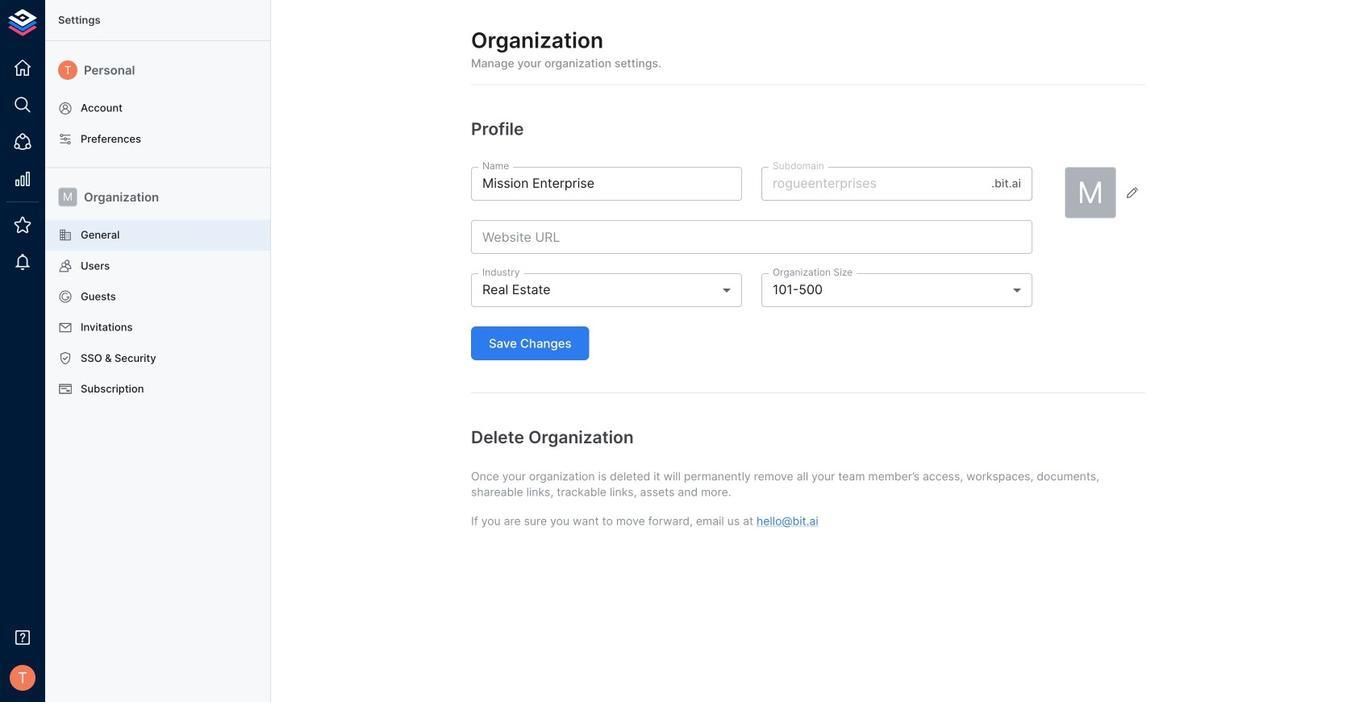 Task type: locate. For each thing, give the bounding box(es) containing it.
  field
[[471, 273, 742, 307], [761, 273, 1033, 307]]

https:// text field
[[471, 220, 1033, 254]]

1   field from the left
[[471, 273, 742, 307]]

1 horizontal spatial   field
[[761, 273, 1033, 307]]

0 horizontal spatial   field
[[471, 273, 742, 307]]



Task type: vqa. For each thing, say whether or not it's contained in the screenshot.
Settings corresponding to Advance Settings Move, copy, pin & delete document.
no



Task type: describe. For each thing, give the bounding box(es) containing it.
Acme Company text field
[[471, 167, 742, 201]]

acme text field
[[761, 167, 985, 201]]

2   field from the left
[[761, 273, 1033, 307]]



